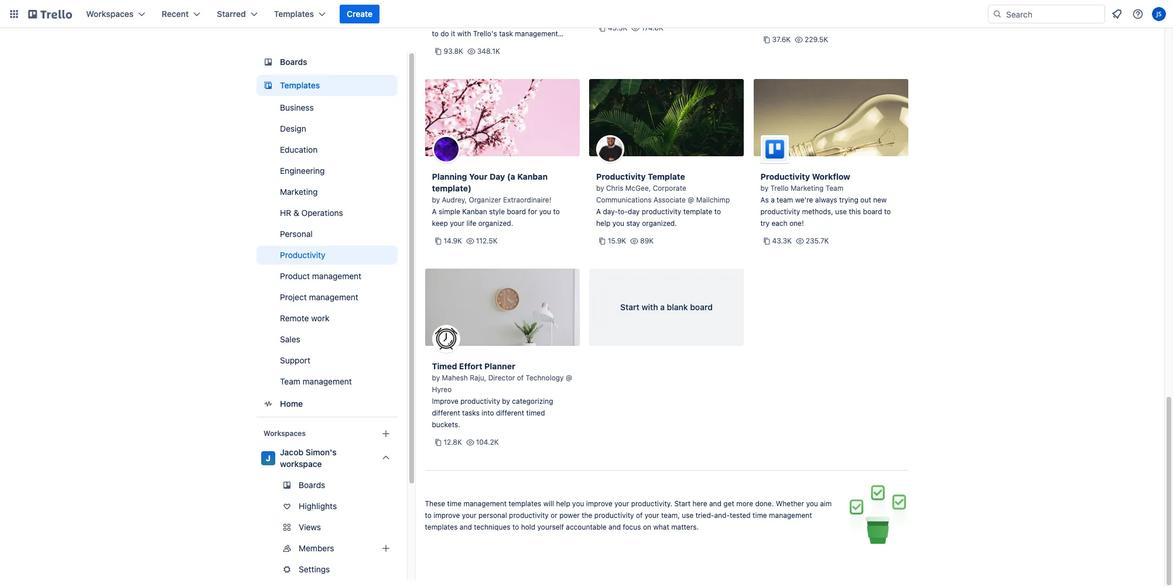 Task type: vqa. For each thing, say whether or not it's contained in the screenshot.
JACOB SIMON (JACOBSIMON16) image
yes



Task type: describe. For each thing, give the bounding box(es) containing it.
out
[[861, 196, 871, 204]]

you inside planning your day (a kanban template) by audrey, organizer extraordinaire! a simple kanban style board for you to keep your life organized.
[[539, 207, 551, 216]]

tasks
[[462, 409, 480, 418]]

product
[[280, 271, 310, 281]]

you up power
[[572, 500, 584, 509]]

day
[[490, 172, 505, 182]]

boards link for home
[[256, 52, 397, 73]]

management down productivity link
[[312, 271, 361, 281]]

we're
[[795, 196, 813, 204]]

forward image inside settings link
[[395, 563, 409, 577]]

life
[[467, 219, 477, 228]]

sales link
[[256, 330, 397, 349]]

sales
[[280, 335, 300, 344]]

categorizing
[[512, 397, 553, 406]]

management down whether
[[769, 511, 812, 520]]

&
[[293, 208, 299, 218]]

operations
[[301, 208, 343, 218]]

views link
[[256, 518, 409, 537]]

workspaces button
[[79, 5, 152, 23]]

primary element
[[0, 0, 1173, 28]]

the
[[582, 511, 593, 520]]

your left personal
[[462, 511, 477, 520]]

personal link
[[256, 225, 397, 244]]

simon's
[[305, 448, 336, 458]]

home image
[[261, 397, 275, 411]]

matters.
[[671, 523, 699, 532]]

team management
[[280, 377, 352, 387]]

by inside productivity workflow by trello marketing team as a team we're always trying out new productivity methods, use this board to try each one!
[[761, 184, 769, 193]]

mahesh raju, director of technology @ hyreo image
[[432, 325, 460, 353]]

to down these
[[425, 511, 432, 520]]

mailchimp
[[696, 196, 730, 204]]

1 horizontal spatial improve
[[586, 500, 613, 509]]

add image
[[379, 542, 393, 556]]

organized. inside productivity template by chris mcgee, corporate communications associate @ mailchimp a day-to-day productivity template to help you stay organized.
[[642, 219, 677, 228]]

45.3k
[[608, 23, 628, 32]]

recent
[[162, 9, 189, 19]]

product management
[[280, 271, 361, 281]]

93.8k
[[444, 47, 463, 56]]

productivity icon image
[[833, 486, 908, 547]]

forward image inside members link
[[395, 542, 409, 556]]

to left hold
[[513, 523, 519, 532]]

Search field
[[1002, 5, 1105, 23]]

14.9k
[[444, 237, 462, 245]]

extraordinaire!
[[503, 196, 552, 204]]

as
[[761, 196, 769, 204]]

to left do
[[432, 29, 439, 38]]

hr
[[280, 208, 291, 218]]

product management link
[[256, 267, 397, 286]]

tested
[[730, 511, 751, 520]]

education link
[[256, 141, 397, 159]]

starred
[[217, 9, 246, 19]]

productivity up hold
[[509, 511, 549, 520]]

buckets.
[[432, 421, 460, 429]]

templates link
[[256, 75, 397, 96]]

technology
[[526, 374, 564, 383]]

0 horizontal spatial productivity
[[280, 250, 325, 260]]

you inside productivity template by chris mcgee, corporate communications associate @ mailchimp a day-to-day productivity template to help you stay organized.
[[613, 219, 625, 228]]

43.3k
[[772, 237, 792, 245]]

create button
[[340, 5, 380, 23]]

search image
[[993, 9, 1002, 19]]

simple
[[439, 207, 460, 216]]

power
[[560, 511, 580, 520]]

template
[[684, 207, 713, 216]]

timed
[[526, 409, 545, 418]]

team management link
[[256, 373, 397, 391]]

one!
[[790, 219, 804, 228]]

what inside these time management templates will help you improve your productivity. start here and get more done. whether you aim to improve your personal productivity or power the productivity of your team, use tried-and-tested time management templates and techniques to hold yourself accountable and focus on what matters.
[[653, 523, 669, 532]]

of inside easily keep track of what you've done, what you have to do, and when you have to do it with trello's task management template.
[[490, 6, 497, 15]]

a for productivity template
[[596, 207, 601, 216]]

associate
[[654, 196, 686, 204]]

0 horizontal spatial what
[[432, 18, 448, 26]]

planning your day (a kanban template) by audrey, organizer extraordinaire! a simple kanban style board for you to keep your life organized.
[[432, 172, 560, 228]]

management up personal
[[464, 500, 507, 509]]

productivity for productivity template
[[596, 172, 646, 182]]

new
[[873, 196, 887, 204]]

management inside easily keep track of what you've done, what you have to do, and when you have to do it with trello's task management template.
[[515, 29, 558, 38]]

0 vertical spatial kanban
[[517, 172, 548, 182]]

design
[[280, 124, 306, 134]]

jacob simon (jacobsimon16) image
[[1152, 7, 1166, 21]]

trello's
[[473, 29, 497, 38]]

project management
[[280, 292, 358, 302]]

to left do,
[[482, 18, 488, 26]]

trello marketing team image
[[761, 135, 789, 163]]

0 horizontal spatial marketing
[[280, 187, 318, 197]]

jacob simon's workspace
[[280, 448, 336, 469]]

104.2k
[[476, 438, 499, 447]]

a inside start with a blank board button
[[660, 302, 665, 312]]

members
[[298, 544, 334, 554]]

1 have from the left
[[464, 18, 480, 26]]

with inside easily keep track of what you've done, what you have to do, and when you have to do it with trello's task management template.
[[457, 29, 471, 38]]

1 vertical spatial workspaces
[[263, 429, 306, 438]]

planner
[[485, 361, 516, 371]]

workspaces inside dropdown button
[[86, 9, 134, 19]]

229.5k
[[805, 35, 828, 44]]

templates button
[[267, 5, 333, 23]]

1 horizontal spatial templates
[[509, 500, 542, 509]]

templates inside templates dropdown button
[[274, 9, 314, 19]]

marketing link
[[256, 183, 397, 202]]

or
[[551, 511, 558, 520]]

settings
[[298, 565, 330, 575]]

open information menu image
[[1132, 8, 1144, 20]]

jacob
[[280, 448, 303, 458]]

management down support link
[[302, 377, 352, 387]]

board inside button
[[690, 302, 713, 312]]

support
[[280, 356, 310, 366]]

do
[[441, 29, 449, 38]]

your up the focus
[[615, 500, 629, 509]]

to inside productivity workflow by trello marketing team as a team we're always trying out new productivity methods, use this board to try each one!
[[884, 207, 891, 216]]

communications
[[596, 196, 652, 204]]

personal
[[280, 229, 312, 239]]

productivity inside productivity workflow by trello marketing team as a team we're always trying out new productivity methods, use this board to try each one!
[[761, 207, 800, 216]]

done.
[[755, 500, 774, 509]]

template board image
[[261, 79, 275, 93]]

focus
[[623, 523, 641, 532]]

and left techniques
[[460, 523, 472, 532]]

2 have from the left
[[550, 18, 566, 26]]

start inside these time management templates will help you improve your productivity. start here and get more done. whether you aim to improve your personal productivity or power the productivity of your team, use tried-and-tested time management templates and techniques to hold yourself accountable and focus on what matters.
[[675, 500, 691, 509]]

board inside productivity workflow by trello marketing team as a team we're always trying out new productivity methods, use this board to try each one!
[[863, 207, 882, 216]]

for
[[528, 207, 537, 216]]

stay
[[626, 219, 640, 228]]

hr & operations link
[[256, 204, 397, 223]]

hyreo
[[432, 385, 452, 394]]

by inside productivity template by chris mcgee, corporate communications associate @ mailchimp a day-to-day productivity template to help you stay organized.
[[596, 184, 604, 193]]

easily
[[432, 6, 451, 15]]

348.1k
[[477, 47, 500, 56]]

create a workspace image
[[379, 427, 393, 441]]

get
[[724, 500, 735, 509]]

1 vertical spatial templates
[[425, 523, 458, 532]]

your down 'productivity.'
[[645, 511, 659, 520]]

37.6k
[[772, 35, 791, 44]]

project management link
[[256, 288, 397, 307]]

your inside planning your day (a kanban template) by audrey, organizer extraordinaire! a simple kanban style board for you to keep your life organized.
[[450, 219, 465, 228]]

workflow
[[812, 172, 850, 182]]

@ inside timed effort planner by mahesh raju, director of technology @ hyreo improve productivity by categorizing different tasks into different timed buckets.
[[566, 374, 572, 383]]

remote work link
[[256, 309, 397, 328]]

forward image
[[395, 521, 409, 535]]

task
[[499, 29, 513, 38]]

do,
[[490, 18, 501, 26]]

productivity workflow by trello marketing team as a team we're always trying out new productivity methods, use this board to try each one!
[[761, 172, 891, 228]]



Task type: locate. For each thing, give the bounding box(es) containing it.
2 horizontal spatial productivity
[[761, 172, 810, 182]]

time right these
[[447, 500, 462, 509]]

1 vertical spatial help
[[556, 500, 570, 509]]

help down the "day-"
[[596, 219, 611, 228]]

0 horizontal spatial different
[[432, 409, 460, 418]]

improve
[[432, 397, 459, 406]]

keep left the track at the top left of the page
[[453, 6, 469, 15]]

0 vertical spatial @
[[688, 196, 694, 204]]

by inside planning your day (a kanban template) by audrey, organizer extraordinaire! a simple kanban style board for you to keep your life organized.
[[432, 196, 440, 204]]

2 organized. from the left
[[642, 219, 677, 228]]

have down done,
[[550, 18, 566, 26]]

boards
[[280, 57, 307, 67], [298, 480, 325, 490]]

productivity down associate
[[642, 207, 682, 216]]

0 horizontal spatial of
[[490, 6, 497, 15]]

board down out
[[863, 207, 882, 216]]

1 vertical spatial improve
[[434, 511, 460, 520]]

1 vertical spatial of
[[517, 374, 524, 383]]

board
[[507, 207, 526, 216], [863, 207, 882, 216], [690, 302, 713, 312]]

productivity inside productivity template by chris mcgee, corporate communications associate @ mailchimp a day-to-day productivity template to help you stay organized.
[[596, 172, 646, 182]]

1 horizontal spatial time
[[753, 511, 767, 520]]

remote work
[[280, 313, 329, 323]]

have down the track at the top left of the page
[[464, 18, 480, 26]]

chris
[[606, 184, 624, 193]]

productivity up the focus
[[595, 511, 634, 520]]

1 vertical spatial start
[[675, 500, 691, 509]]

0 horizontal spatial start
[[620, 302, 640, 312]]

try
[[761, 219, 770, 228]]

1 horizontal spatial productivity
[[596, 172, 646, 182]]

team inside team management link
[[280, 377, 300, 387]]

1 horizontal spatial kanban
[[517, 172, 548, 182]]

1 horizontal spatial of
[[517, 374, 524, 383]]

more
[[737, 500, 753, 509]]

1 horizontal spatial team
[[826, 184, 844, 193]]

0 vertical spatial with
[[457, 29, 471, 38]]

productivity for productivity workflow
[[761, 172, 810, 182]]

0 horizontal spatial organized.
[[478, 219, 513, 228]]

2 vertical spatial of
[[636, 511, 643, 520]]

1 vertical spatial boards
[[298, 480, 325, 490]]

2 horizontal spatial board
[[863, 207, 882, 216]]

with left blank
[[642, 302, 658, 312]]

timed
[[432, 361, 457, 371]]

improve
[[586, 500, 613, 509], [434, 511, 460, 520]]

productivity up into
[[461, 397, 500, 406]]

0 vertical spatial keep
[[453, 6, 469, 15]]

kanban
[[517, 172, 548, 182], [462, 207, 487, 216]]

board right blank
[[690, 302, 713, 312]]

these time management templates will help you improve your productivity. start here and get more done. whether you aim to improve your personal productivity or power the productivity of your team, use tried-and-tested time management templates and techniques to hold yourself accountable and focus on what matters.
[[425, 500, 832, 532]]

with
[[457, 29, 471, 38], [642, 302, 658, 312]]

1 vertical spatial keep
[[432, 219, 448, 228]]

1 horizontal spatial what
[[499, 6, 515, 15]]

@ right the "technology"
[[566, 374, 572, 383]]

1 horizontal spatial @
[[688, 196, 694, 204]]

0 horizontal spatial @
[[566, 374, 572, 383]]

a left 'simple'
[[432, 207, 437, 216]]

audrey,
[[442, 196, 467, 204]]

on
[[643, 523, 651, 532]]

different up buckets.
[[432, 409, 460, 418]]

you up it
[[450, 18, 462, 26]]

template
[[648, 172, 685, 182]]

1 vertical spatial use
[[682, 511, 694, 520]]

0 horizontal spatial improve
[[434, 511, 460, 520]]

use inside these time management templates will help you improve your productivity. start here and get more done. whether you aim to improve your personal productivity or power the productivity of your team, use tried-and-tested time management templates and techniques to hold yourself accountable and focus on what matters.
[[682, 511, 694, 520]]

1 boards link from the top
[[256, 52, 397, 73]]

@ up template
[[688, 196, 694, 204]]

of
[[490, 6, 497, 15], [517, 374, 524, 383], [636, 511, 643, 520]]

organized. up 89k
[[642, 219, 677, 228]]

by down director
[[502, 397, 510, 406]]

business
[[280, 103, 314, 112]]

time down done.
[[753, 511, 767, 520]]

174.6k
[[642, 23, 664, 32]]

management down when on the left of page
[[515, 29, 558, 38]]

0 horizontal spatial use
[[682, 511, 694, 520]]

by up as
[[761, 184, 769, 193]]

organized. inside planning your day (a kanban template) by audrey, organizer extraordinaire! a simple kanban style board for you to keep your life organized.
[[478, 219, 513, 228]]

a for planning your day (a kanban template)
[[432, 207, 437, 216]]

by up 'simple'
[[432, 196, 440, 204]]

improve down these
[[434, 511, 460, 520]]

management down product management link
[[309, 292, 358, 302]]

1 vertical spatial what
[[432, 18, 448, 26]]

1 vertical spatial @
[[566, 374, 572, 383]]

boards for views
[[298, 480, 325, 490]]

productivity.
[[631, 500, 673, 509]]

a inside productivity template by chris mcgee, corporate communications associate @ mailchimp a day-to-day productivity template to help you stay organized.
[[596, 207, 601, 216]]

mahesh
[[442, 374, 468, 383]]

boards for home
[[280, 57, 307, 67]]

0 horizontal spatial help
[[556, 500, 570, 509]]

1 a from the left
[[432, 207, 437, 216]]

starred button
[[210, 5, 265, 23]]

1 vertical spatial with
[[642, 302, 658, 312]]

2 vertical spatial what
[[653, 523, 669, 532]]

use left this at the right
[[835, 207, 847, 216]]

start
[[620, 302, 640, 312], [675, 500, 691, 509]]

0 vertical spatial use
[[835, 207, 847, 216]]

0 horizontal spatial a
[[432, 207, 437, 216]]

1 horizontal spatial with
[[642, 302, 658, 312]]

1 vertical spatial time
[[753, 511, 767, 520]]

a inside productivity workflow by trello marketing team as a team we're always trying out new productivity methods, use this board to try each one!
[[771, 196, 775, 204]]

director
[[488, 374, 515, 383]]

to inside productivity template by chris mcgee, corporate communications associate @ mailchimp a day-to-day productivity template to help you stay organized.
[[715, 207, 721, 216]]

0 horizontal spatial with
[[457, 29, 471, 38]]

0 vertical spatial what
[[499, 6, 515, 15]]

@
[[688, 196, 694, 204], [566, 374, 572, 383]]

1 different from the left
[[432, 409, 460, 418]]

start with a blank board button
[[589, 269, 744, 346]]

productivity inside timed effort planner by mahesh raju, director of technology @ hyreo improve productivity by categorizing different tasks into different timed buckets.
[[461, 397, 500, 406]]

productivity inside productivity workflow by trello marketing team as a team we're always trying out new productivity methods, use this board to try each one!
[[761, 172, 810, 182]]

work
[[311, 313, 329, 323]]

templates up the "board" image
[[274, 9, 314, 19]]

of inside timed effort planner by mahesh raju, director of technology @ hyreo improve productivity by categorizing different tasks into different timed buckets.
[[517, 374, 524, 383]]

1 horizontal spatial organized.
[[642, 219, 677, 228]]

marketing up & at the top of the page
[[280, 187, 318, 197]]

1 horizontal spatial help
[[596, 219, 611, 228]]

boards right the "board" image
[[280, 57, 307, 67]]

help inside these time management templates will help you improve your productivity. start here and get more done. whether you aim to improve your personal productivity or power the productivity of your team, use tried-and-tested time management templates and techniques to hold yourself accountable and focus on what matters.
[[556, 500, 570, 509]]

keep inside planning your day (a kanban template) by audrey, organizer extraordinaire! a simple kanban style board for you to keep your life organized.
[[432, 219, 448, 228]]

of right director
[[517, 374, 524, 383]]

0 vertical spatial start
[[620, 302, 640, 312]]

boards link for views
[[256, 476, 397, 495]]

you right for
[[539, 207, 551, 216]]

raju,
[[470, 374, 486, 383]]

support link
[[256, 352, 397, 370]]

0 notifications image
[[1110, 7, 1124, 21]]

effort
[[459, 361, 483, 371]]

forward image right add image
[[395, 542, 409, 556]]

0 horizontal spatial templates
[[425, 523, 458, 532]]

0 vertical spatial improve
[[586, 500, 613, 509]]

89k
[[640, 237, 654, 245]]

team
[[777, 196, 793, 204]]

a left blank
[[660, 302, 665, 312]]

help
[[596, 219, 611, 228], [556, 500, 570, 509]]

@ inside productivity template by chris mcgee, corporate communications associate @ mailchimp a day-to-day productivity template to help you stay organized.
[[688, 196, 694, 204]]

when
[[517, 18, 535, 26]]

techniques
[[474, 523, 511, 532]]

templates
[[274, 9, 314, 19], [280, 80, 320, 90]]

1 horizontal spatial different
[[496, 409, 524, 418]]

and left the focus
[[609, 523, 621, 532]]

1 horizontal spatial start
[[675, 500, 691, 509]]

you
[[450, 18, 462, 26], [537, 18, 548, 26], [539, 207, 551, 216], [613, 219, 625, 228], [572, 500, 584, 509], [806, 500, 818, 509]]

1 horizontal spatial a
[[771, 196, 775, 204]]

to down mailchimp
[[715, 207, 721, 216]]

productivity template by chris mcgee, corporate communications associate @ mailchimp a day-to-day productivity template to help you stay organized.
[[596, 172, 730, 228]]

workspace
[[280, 459, 322, 469]]

remote
[[280, 313, 309, 323]]

use inside productivity workflow by trello marketing team as a team we're always trying out new productivity methods, use this board to try each one!
[[835, 207, 847, 216]]

and up and-
[[709, 500, 722, 509]]

2 a from the left
[[596, 207, 601, 216]]

this
[[849, 207, 861, 216]]

start up team,
[[675, 500, 691, 509]]

team inside productivity workflow by trello marketing team as a team we're always trying out new productivity methods, use this board to try each one!
[[826, 184, 844, 193]]

start inside button
[[620, 302, 640, 312]]

management
[[515, 29, 558, 38], [312, 271, 361, 281], [309, 292, 358, 302], [302, 377, 352, 387], [464, 500, 507, 509], [769, 511, 812, 520]]

productivity inside productivity template by chris mcgee, corporate communications associate @ mailchimp a day-to-day productivity template to help you stay organized.
[[642, 207, 682, 216]]

back to home image
[[28, 5, 72, 23]]

0 vertical spatial time
[[447, 500, 462, 509]]

0 horizontal spatial team
[[280, 377, 300, 387]]

day
[[628, 207, 640, 216]]

1 horizontal spatial marketing
[[791, 184, 824, 193]]

to-
[[618, 207, 628, 216]]

whether
[[776, 500, 804, 509]]

by up hyreo
[[432, 374, 440, 383]]

2 horizontal spatial of
[[636, 511, 643, 520]]

1 vertical spatial forward image
[[395, 563, 409, 577]]

and inside easily keep track of what you've done, what you have to do, and when you have to do it with trello's task management template.
[[503, 18, 515, 26]]

boards link up highlights link
[[256, 476, 397, 495]]

you left aim
[[806, 500, 818, 509]]

use up matters.
[[682, 511, 694, 520]]

0 vertical spatial help
[[596, 219, 611, 228]]

0 vertical spatial boards link
[[256, 52, 397, 73]]

1 horizontal spatial a
[[596, 207, 601, 216]]

blank
[[667, 302, 688, 312]]

hr & operations
[[280, 208, 343, 218]]

0 horizontal spatial have
[[464, 18, 480, 26]]

audrey, organizer extraordinaire! image
[[432, 135, 460, 163]]

of up the focus
[[636, 511, 643, 520]]

home
[[280, 399, 303, 409]]

1 vertical spatial templates
[[280, 80, 320, 90]]

boards up "highlights"
[[298, 480, 325, 490]]

of inside these time management templates will help you improve your productivity. start here and get more done. whether you aim to improve your personal productivity or power the productivity of your team, use tried-and-tested time management templates and techniques to hold yourself accountable and focus on what matters.
[[636, 511, 643, 520]]

you've
[[517, 6, 538, 15]]

0 vertical spatial boards
[[280, 57, 307, 67]]

to inside planning your day (a kanban template) by audrey, organizer extraordinaire! a simple kanban style board for you to keep your life organized.
[[553, 207, 560, 216]]

a inside planning your day (a kanban template) by audrey, organizer extraordinaire! a simple kanban style board for you to keep your life organized.
[[432, 207, 437, 216]]

with right it
[[457, 29, 471, 38]]

into
[[482, 409, 494, 418]]

(a
[[507, 172, 515, 182]]

highlights link
[[256, 497, 397, 516]]

0 horizontal spatial kanban
[[462, 207, 487, 216]]

to right for
[[553, 207, 560, 216]]

1 horizontal spatial have
[[550, 18, 566, 26]]

productivity down personal
[[280, 250, 325, 260]]

marketing inside productivity workflow by trello marketing team as a team we're always trying out new productivity methods, use this board to try each one!
[[791, 184, 824, 193]]

marketing up we're on the top
[[791, 184, 824, 193]]

to down new
[[884, 207, 891, 216]]

0 horizontal spatial a
[[660, 302, 665, 312]]

1 vertical spatial kanban
[[462, 207, 487, 216]]

1 vertical spatial team
[[280, 377, 300, 387]]

kanban up life
[[462, 207, 487, 216]]

team
[[826, 184, 844, 193], [280, 377, 300, 387]]

trying
[[839, 196, 859, 204]]

methods,
[[802, 207, 833, 216]]

board inside planning your day (a kanban template) by audrey, organizer extraordinaire! a simple kanban style board for you to keep your life organized.
[[507, 207, 526, 216]]

help inside productivity template by chris mcgee, corporate communications associate @ mailchimp a day-to-day productivity template to help you stay organized.
[[596, 219, 611, 228]]

productivity link
[[256, 246, 397, 265]]

1 horizontal spatial use
[[835, 207, 847, 216]]

different
[[432, 409, 460, 418], [496, 409, 524, 418]]

team,
[[661, 511, 680, 520]]

education
[[280, 145, 317, 155]]

board down extraordinaire!
[[507, 207, 526, 216]]

1 organized. from the left
[[478, 219, 513, 228]]

with inside button
[[642, 302, 658, 312]]

what down easily
[[432, 18, 448, 26]]

forward image down forward image at bottom
[[395, 563, 409, 577]]

kanban right (a
[[517, 172, 548, 182]]

a left the "day-"
[[596, 207, 601, 216]]

planning
[[432, 172, 467, 182]]

by left chris
[[596, 184, 604, 193]]

1 horizontal spatial keep
[[453, 6, 469, 15]]

chris mcgee, corporate communications associate @ mailchimp image
[[596, 135, 625, 163]]

it
[[451, 29, 455, 38]]

0 vertical spatial forward image
[[395, 542, 409, 556]]

0 vertical spatial templates
[[274, 9, 314, 19]]

0 horizontal spatial time
[[447, 500, 462, 509]]

template.
[[432, 41, 463, 50]]

what up do,
[[499, 6, 515, 15]]

start with a blank board
[[620, 302, 713, 312]]

members link
[[256, 540, 409, 558]]

aim
[[820, 500, 832, 509]]

boards link
[[256, 52, 397, 73], [256, 476, 397, 495]]

0 vertical spatial templates
[[509, 500, 542, 509]]

1 vertical spatial boards link
[[256, 476, 397, 495]]

1 vertical spatial a
[[660, 302, 665, 312]]

0 vertical spatial of
[[490, 6, 497, 15]]

keep inside easily keep track of what you've done, what you have to do, and when you have to do it with trello's task management template.
[[453, 6, 469, 15]]

always
[[815, 196, 838, 204]]

productivity up trello
[[761, 172, 810, 182]]

your down 'simple'
[[450, 219, 465, 228]]

0 horizontal spatial keep
[[432, 219, 448, 228]]

0 vertical spatial workspaces
[[86, 9, 134, 19]]

team down workflow
[[826, 184, 844, 193]]

board image
[[261, 55, 275, 69]]

keep down 'simple'
[[432, 219, 448, 228]]

organized. down "style"
[[478, 219, 513, 228]]

improve up the
[[586, 500, 613, 509]]

boards link up templates link
[[256, 52, 397, 73]]

0 vertical spatial team
[[826, 184, 844, 193]]

15.9k
[[608, 237, 626, 245]]

corporate
[[653, 184, 686, 193]]

a right as
[[771, 196, 775, 204]]

forward image
[[395, 542, 409, 556], [395, 563, 409, 577]]

2 different from the left
[[496, 409, 524, 418]]

0 vertical spatial a
[[771, 196, 775, 204]]

day-
[[603, 207, 618, 216]]

0 horizontal spatial board
[[507, 207, 526, 216]]

templates down these
[[425, 523, 458, 532]]

2 forward image from the top
[[395, 563, 409, 577]]

help up power
[[556, 500, 570, 509]]

engineering
[[280, 166, 325, 176]]

2 boards link from the top
[[256, 476, 397, 495]]

time
[[447, 500, 462, 509], [753, 511, 767, 520]]

start left blank
[[620, 302, 640, 312]]

different right into
[[496, 409, 524, 418]]

2 horizontal spatial what
[[653, 523, 669, 532]]

1 forward image from the top
[[395, 542, 409, 556]]

tried-
[[696, 511, 714, 520]]

templates inside templates link
[[280, 80, 320, 90]]

templates up hold
[[509, 500, 542, 509]]

of up do,
[[490, 6, 497, 15]]

productivity up each
[[761, 207, 800, 216]]

1 horizontal spatial workspaces
[[263, 429, 306, 438]]

what right on
[[653, 523, 669, 532]]

you down done,
[[537, 18, 548, 26]]

you down to-
[[613, 219, 625, 228]]

productivity up chris
[[596, 172, 646, 182]]

highlights
[[298, 501, 337, 511]]

1 horizontal spatial board
[[690, 302, 713, 312]]

easily keep track of what you've done, what you have to do, and when you have to do it with trello's task management template.
[[432, 6, 566, 50]]

and up 'task'
[[503, 18, 515, 26]]

your
[[469, 172, 488, 182]]

project
[[280, 292, 307, 302]]

here
[[693, 500, 707, 509]]

templates up the business
[[280, 80, 320, 90]]

0 horizontal spatial workspaces
[[86, 9, 134, 19]]

12.8k
[[444, 438, 462, 447]]

team down the support
[[280, 377, 300, 387]]



